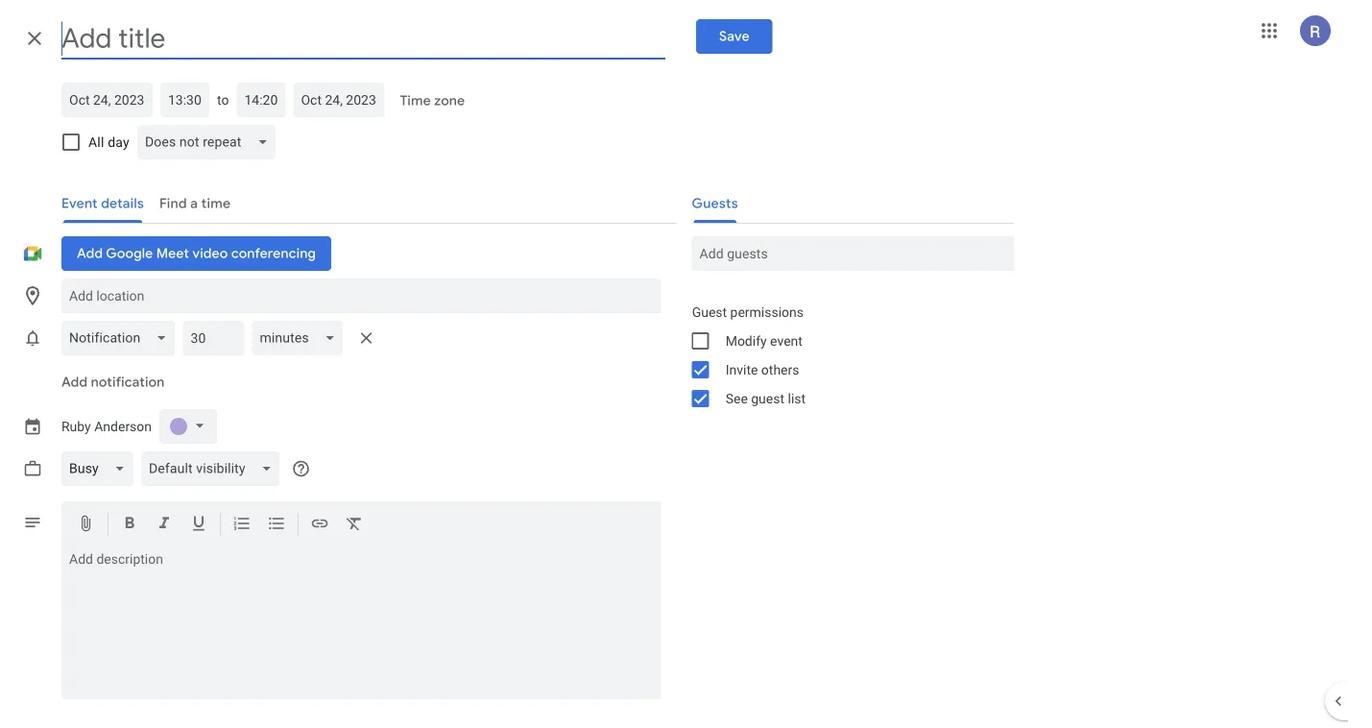 Task type: vqa. For each thing, say whether or not it's contained in the screenshot.
the 'April 5' element
no



Task type: describe. For each thing, give the bounding box(es) containing it.
remove formatting image
[[345, 514, 364, 537]]

italic image
[[155, 514, 174, 537]]

Guests text field
[[700, 236, 1007, 271]]

time zone button
[[392, 84, 473, 118]]

Start time text field
[[168, 88, 202, 111]]

all day
[[88, 134, 130, 150]]

to
[[217, 92, 229, 108]]

underline image
[[189, 514, 208, 537]]

save button
[[697, 19, 773, 54]]

guest permissions
[[692, 304, 804, 320]]

list
[[788, 391, 806, 406]]

Location text field
[[69, 279, 654, 313]]

time zone
[[400, 92, 465, 110]]

permissions
[[731, 304, 804, 320]]

guest
[[692, 304, 727, 320]]

anderson
[[94, 419, 152, 434]]

bulleted list image
[[267, 514, 286, 537]]

see guest list
[[726, 391, 806, 406]]

ruby anderson
[[61, 419, 152, 434]]

Minutes in advance for notification number field
[[191, 321, 237, 355]]

others
[[762, 362, 800, 378]]

event
[[771, 333, 803, 349]]

Description text field
[[61, 551, 662, 696]]



Task type: locate. For each thing, give the bounding box(es) containing it.
Start date text field
[[69, 88, 145, 111]]

modify
[[726, 333, 767, 349]]

30 minutes before element
[[61, 317, 382, 359]]

invite
[[726, 362, 758, 378]]

zone
[[434, 92, 465, 110]]

group
[[677, 298, 1015, 413]]

ruby
[[61, 419, 91, 434]]

group containing guest permissions
[[677, 298, 1015, 413]]

numbered list image
[[232, 514, 252, 537]]

see
[[726, 391, 748, 406]]

guest
[[752, 391, 785, 406]]

add notification button
[[54, 359, 172, 405]]

add notification
[[61, 374, 165, 391]]

all
[[88, 134, 104, 150]]

None field
[[137, 125, 284, 159], [61, 321, 183, 355], [252, 321, 351, 355], [61, 452, 141, 486], [141, 452, 288, 486], [137, 125, 284, 159], [61, 321, 183, 355], [252, 321, 351, 355], [61, 452, 141, 486], [141, 452, 288, 486]]

End time text field
[[244, 88, 278, 111]]

day
[[108, 134, 130, 150]]

Title text field
[[61, 17, 666, 60]]

insert link image
[[310, 514, 330, 537]]

End date text field
[[301, 88, 377, 111]]

notification
[[91, 374, 165, 391]]

modify event
[[726, 333, 803, 349]]

bold image
[[120, 514, 139, 537]]

invite others
[[726, 362, 800, 378]]

save
[[720, 28, 750, 45]]

time
[[400, 92, 431, 110]]

formatting options toolbar
[[61, 501, 662, 548]]

add
[[61, 374, 88, 391]]



